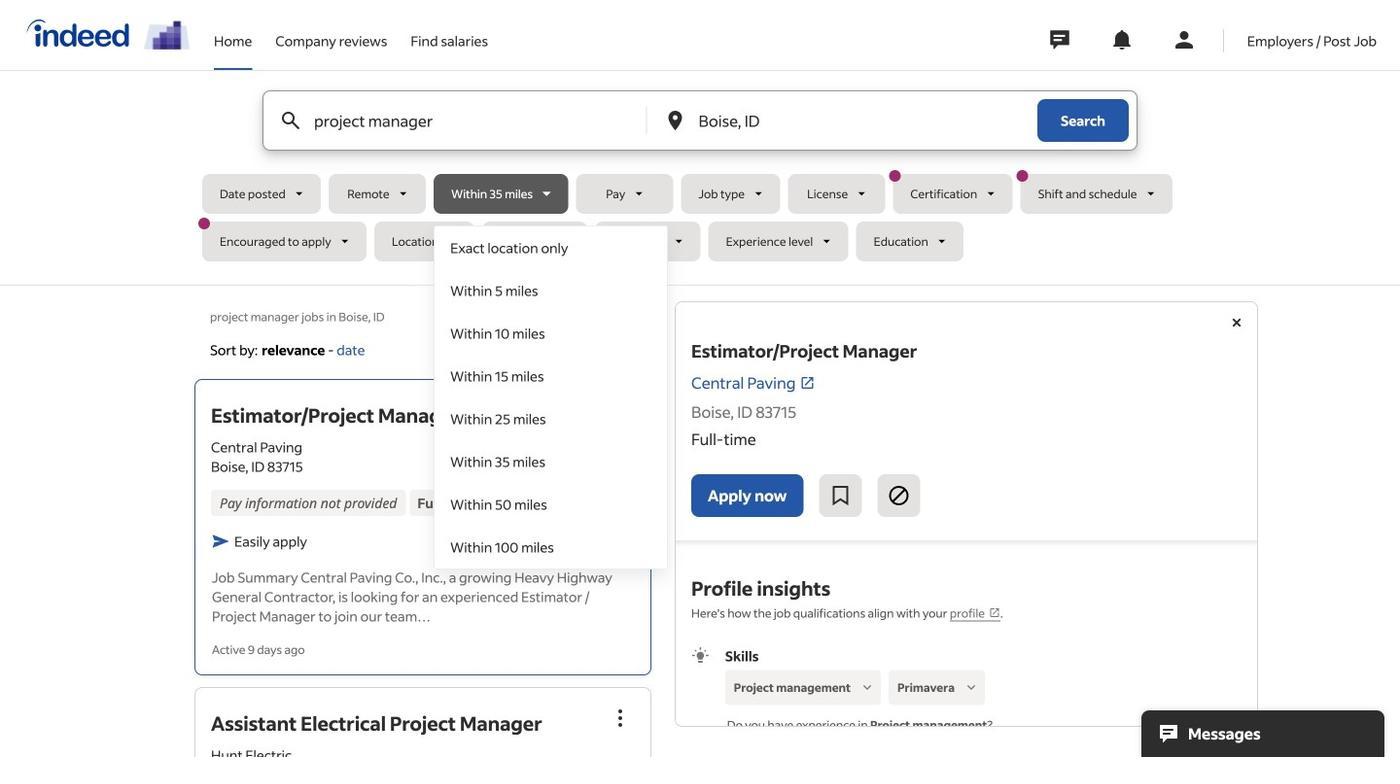 Task type: locate. For each thing, give the bounding box(es) containing it.
notifications unread count 0 image
[[1110, 28, 1134, 52]]

8 menu item from the top
[[435, 526, 667, 569]]

1 horizontal spatial missing qualification image
[[963, 679, 980, 697]]

missing qualification image
[[859, 679, 876, 697], [963, 679, 980, 697]]

at indeed, we're committed to increasing representation of women at all levels of indeed's global workforce to at least 50% by 2030 image
[[144, 20, 191, 50]]

None search field
[[198, 90, 1198, 570]]

0 horizontal spatial missing qualification image
[[859, 679, 876, 697]]

messages unread count 0 image
[[1047, 20, 1072, 59]]

close job details image
[[1225, 311, 1248, 334]]

central paving (opens in a new tab) image
[[800, 375, 815, 391]]

4 menu item from the top
[[435, 355, 667, 398]]

menu
[[434, 226, 668, 570]]

menu item
[[435, 227, 667, 269], [435, 269, 667, 312], [435, 312, 667, 355], [435, 355, 667, 398], [435, 398, 667, 440], [435, 440, 667, 483], [435, 483, 667, 526], [435, 526, 667, 569]]



Task type: vqa. For each thing, say whether or not it's contained in the screenshot.
the 'Wendy's (opens in a new tab)' icon
no



Task type: describe. For each thing, give the bounding box(es) containing it.
profile (opens in a new window) image
[[989, 607, 1000, 619]]

2 menu item from the top
[[435, 269, 667, 312]]

skills group
[[691, 646, 1242, 757]]

account image
[[1172, 28, 1196, 52]]

3 menu item from the top
[[435, 312, 667, 355]]

6 menu item from the top
[[435, 440, 667, 483]]

1 menu item from the top
[[435, 227, 667, 269]]

not interested image
[[887, 484, 911, 508]]

2 missing qualification image from the left
[[963, 679, 980, 697]]

7 menu item from the top
[[435, 483, 667, 526]]

1 missing qualification image from the left
[[859, 679, 876, 697]]

5 menu item from the top
[[435, 398, 667, 440]]

Edit location text field
[[695, 91, 999, 150]]

job actions for assistant electrical project manager is collapsed image
[[609, 707, 632, 730]]

search: Job title, keywords, or company text field
[[310, 91, 614, 150]]

save this job image
[[829, 484, 852, 508]]



